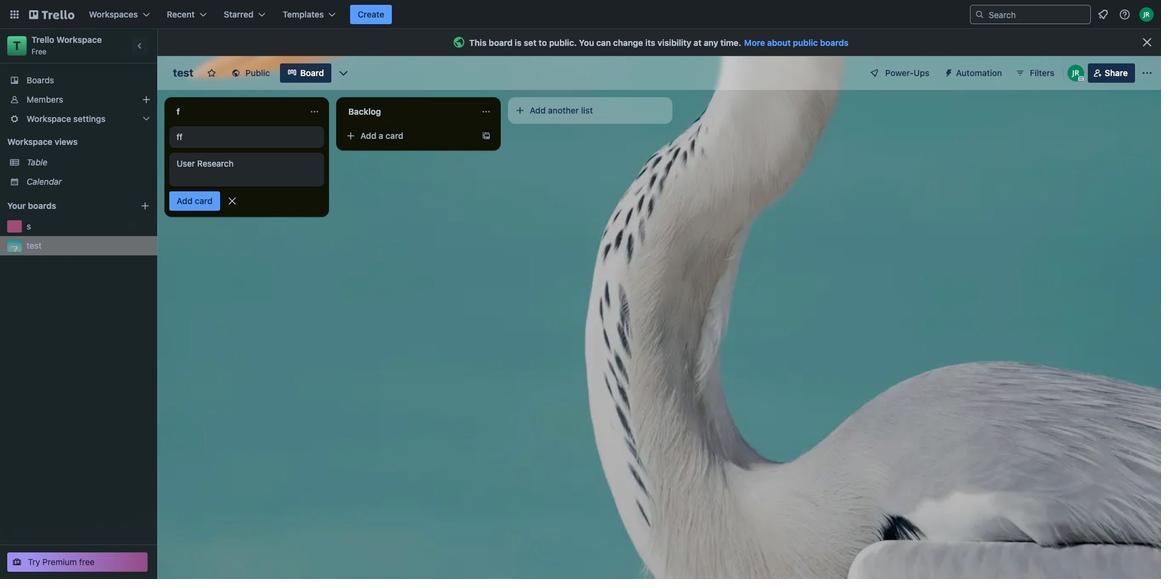 Task type: vqa. For each thing, say whether or not it's contained in the screenshot.
Star or unstar board icon
yes



Task type: locate. For each thing, give the bounding box(es) containing it.
this member is an admin of this board. image
[[1078, 76, 1084, 82]]

back to home image
[[29, 5, 74, 24]]

cancel image
[[226, 195, 238, 207]]

sm image
[[939, 64, 956, 80]]

workspace navigation collapse icon image
[[132, 37, 149, 54]]

None text field
[[341, 102, 477, 122]]

create from template… image
[[481, 131, 491, 141]]

Enter a title for this card… text field
[[169, 153, 324, 187]]

jacob rogers (jacobrogers65) image
[[1139, 7, 1154, 22]]

show menu image
[[1141, 67, 1153, 79]]

your boards with 2 items element
[[7, 199, 122, 213]]

jacob rogers (jacobrogers65) image
[[1067, 65, 1084, 82]]

None text field
[[169, 102, 305, 122]]



Task type: describe. For each thing, give the bounding box(es) containing it.
add board image
[[140, 201, 150, 211]]

Search field
[[985, 6, 1090, 23]]

star or unstar board image
[[207, 68, 216, 78]]

0 notifications image
[[1096, 7, 1110, 22]]

primary element
[[0, 0, 1161, 29]]

Board name text field
[[167, 64, 199, 83]]

search image
[[975, 10, 985, 19]]

customize views image
[[337, 67, 349, 79]]

open information menu image
[[1119, 8, 1131, 21]]



